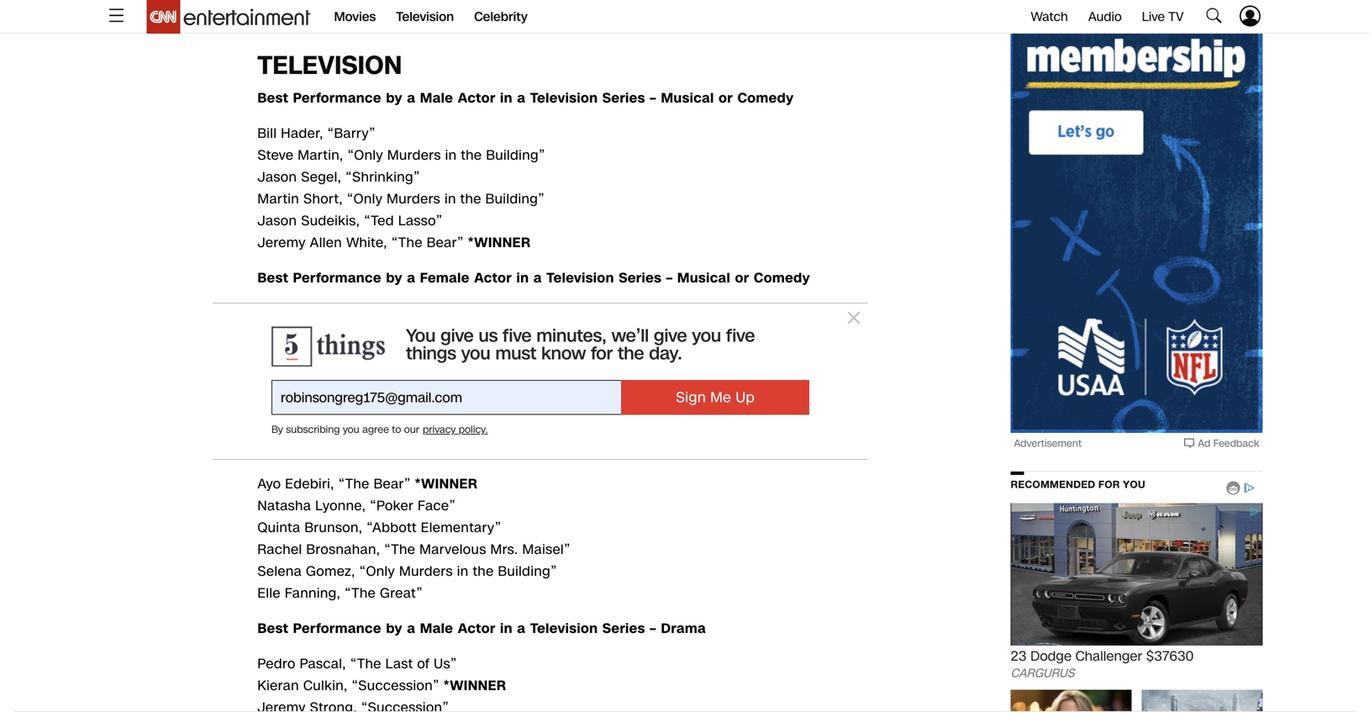 Task type: locate. For each thing, give the bounding box(es) containing it.
building" down maisel"
[[498, 562, 557, 581]]

23 dodge challenger $37630 cargurus
[[1011, 647, 1194, 681]]

by down white,
[[386, 269, 403, 287]]

you left must
[[461, 341, 490, 366]]

for
[[330, 3, 347, 22], [591, 341, 613, 366]]

audio
[[1089, 8, 1122, 26]]

1 by from the top
[[386, 89, 403, 108]]

1 horizontal spatial give
[[654, 324, 687, 348]]

elle
[[258, 584, 281, 603]]

"the down lasso"
[[392, 233, 423, 252]]

1 vertical spatial male
[[420, 619, 453, 638]]

open menu icon image
[[106, 5, 127, 25]]

the
[[526, 3, 547, 22], [461, 146, 482, 165], [460, 189, 482, 208], [618, 341, 644, 366], [473, 562, 494, 581]]

0 horizontal spatial or
[[719, 89, 733, 108]]

for right know
[[591, 341, 613, 366]]

1 vertical spatial "only
[[347, 189, 383, 208]]

"only up great"
[[360, 562, 395, 581]]

the inside you give us five minutes, we'll give you five things you must know for the day.
[[618, 341, 644, 366]]

0 horizontal spatial for
[[330, 3, 347, 22]]

bill hader, "barry" steve martin, "only murders in the building" jason segel, "shrinking" martin short, "only murders in the building" jason sudeikis, "ted lasso" jeremy allen white, "the bear" *winner
[[258, 124, 545, 252]]

below
[[286, 3, 326, 22]]

3 by from the top
[[386, 619, 403, 638]]

1 vertical spatial jason
[[258, 211, 297, 230]]

sign me up
[[676, 388, 755, 407]]

0 vertical spatial by
[[386, 89, 403, 108]]

for inside you give us five minutes, we'll give you five things you must know for the day.
[[591, 341, 613, 366]]

1 vertical spatial or
[[735, 269, 749, 287]]

0 vertical spatial for
[[330, 3, 347, 22]]

performance
[[293, 89, 382, 108], [293, 269, 382, 287], [293, 619, 382, 638]]

0 vertical spatial *winner
[[468, 233, 531, 252]]

best up pedro on the bottom left
[[258, 619, 288, 638]]

0 vertical spatial comedy
[[738, 89, 794, 108]]

musical
[[661, 89, 714, 108], [678, 269, 731, 287]]

murders up great"
[[399, 562, 453, 581]]

list
[[387, 3, 406, 22]]

male down television link
[[420, 89, 453, 108]]

2 give from the left
[[654, 324, 687, 348]]

a down great"
[[407, 619, 416, 638]]

by up the last on the left bottom of the page
[[386, 619, 403, 638]]

*winner up the face"
[[415, 474, 478, 493]]

"only inside the ayo edebiri, "the bear" *winner natasha lyonne, "poker face" quinta brunson, "abbott elementary" rachel brosnahan, "the marvelous mrs. maisel" selena gomez, "only murders in the building" elle fanning, "the great"
[[360, 562, 395, 581]]

in inside television best performance by a male actor in a television series – musical or comedy
[[500, 89, 513, 108]]

0 vertical spatial male
[[420, 89, 453, 108]]

jeremy
[[258, 233, 306, 252]]

1 vertical spatial for
[[591, 341, 613, 366]]

0 horizontal spatial bear"
[[374, 474, 411, 493]]

0 vertical spatial musical
[[661, 89, 714, 108]]

martin,
[[298, 146, 343, 165]]

building" up best performance by a female actor in a television series – musical or comedy
[[486, 189, 545, 208]]

segel,
[[301, 168, 342, 187]]

ad feedback
[[1198, 436, 1260, 451]]

1 horizontal spatial five
[[726, 324, 755, 348]]

0 horizontal spatial five
[[503, 324, 532, 348]]

selena
[[258, 562, 302, 581]]

1 vertical spatial of
[[417, 654, 430, 673]]

actor for male
[[458, 619, 496, 638]]

cnn five things logo image
[[272, 326, 385, 367]]

by for female
[[386, 269, 403, 287]]

a down mrs.
[[517, 619, 526, 638]]

five
[[503, 324, 532, 348], [726, 324, 755, 348]]

you give us five minutes, we'll give you five things you must know for the day.
[[406, 324, 755, 366]]

1 vertical spatial performance
[[293, 269, 382, 287]]

for
[[1099, 478, 1120, 490]]

you
[[406, 324, 436, 348]]

series
[[603, 89, 645, 108], [619, 269, 662, 287], [603, 619, 645, 638]]

1 male from the top
[[420, 89, 453, 108]]

bear"
[[427, 233, 464, 252], [374, 474, 411, 493]]

building" down television best performance by a male actor in a television series – musical or comedy
[[486, 146, 545, 165]]

give left the us
[[441, 324, 474, 348]]

1 horizontal spatial bear"
[[427, 233, 464, 252]]

edebiri,
[[285, 474, 334, 493]]

you
[[1123, 478, 1146, 490]]

we'll
[[612, 324, 649, 348]]

performance up pascal,
[[293, 619, 382, 638]]

watch
[[1031, 8, 1068, 26]]

with
[[494, 3, 522, 22]]

a left the 'full'
[[351, 3, 359, 22]]

five right the us
[[503, 324, 532, 348]]

best
[[258, 89, 288, 108], [258, 269, 288, 287], [258, 619, 288, 638]]

murders up lasso"
[[387, 189, 441, 208]]

*winner
[[468, 233, 531, 252], [415, 474, 478, 493], [444, 676, 506, 695]]

a up minutes,
[[534, 269, 542, 287]]

3 performance from the top
[[293, 619, 382, 638]]

to
[[392, 423, 401, 437]]

murders
[[387, 146, 441, 165], [387, 189, 441, 208], [399, 562, 453, 581]]

2 jason from the top
[[258, 211, 297, 230]]

for right the below
[[330, 3, 347, 22]]

"the left the last on the left bottom of the page
[[350, 654, 381, 673]]

1 vertical spatial –
[[666, 269, 673, 287]]

– inside television best performance by a male actor in a television series – musical or comedy
[[650, 89, 657, 108]]

jason up martin
[[258, 168, 297, 187]]

of inside pedro pascal, "the last of us" kieran culkin, "succession" *winner
[[417, 654, 430, 673]]

*winner inside the ayo edebiri, "the bear" *winner natasha lyonne, "poker face" quinta brunson, "abbott elementary" rachel brosnahan, "the marvelous mrs. maisel" selena gomez, "only murders in the building" elle fanning, "the great"
[[415, 474, 478, 493]]

1 vertical spatial actor
[[474, 269, 512, 287]]

1 jason from the top
[[258, 168, 297, 187]]

3 best from the top
[[258, 619, 288, 638]]

pascal,
[[300, 654, 346, 673]]

0 vertical spatial series
[[603, 89, 645, 108]]

1 vertical spatial *winner
[[415, 474, 478, 493]]

1 vertical spatial series
[[619, 269, 662, 287]]

jason down martin
[[258, 211, 297, 230]]

audio link
[[1089, 8, 1122, 26]]

up
[[736, 388, 755, 407]]

in
[[500, 89, 513, 108], [445, 146, 457, 165], [445, 189, 456, 208], [517, 269, 529, 287], [457, 562, 469, 581], [500, 619, 513, 638]]

2 vertical spatial actor
[[458, 619, 496, 638]]

by inside television best performance by a male actor in a television series – musical or comedy
[[386, 89, 403, 108]]

see below for a full list of nominees with the
[[258, 3, 551, 22]]

must
[[495, 341, 536, 366]]

jason
[[258, 168, 297, 187], [258, 211, 297, 230]]

by
[[272, 423, 283, 437]]

2 vertical spatial building"
[[498, 562, 557, 581]]

elementary"
[[421, 518, 502, 537]]

actor
[[458, 89, 496, 108], [474, 269, 512, 287], [458, 619, 496, 638]]

1 vertical spatial building"
[[486, 189, 545, 208]]

me
[[711, 388, 732, 407]]

2 vertical spatial by
[[386, 619, 403, 638]]

comedy inside television best performance by a male actor in a television series – musical or comedy
[[738, 89, 794, 108]]

female
[[420, 269, 470, 287]]

or
[[719, 89, 733, 108], [735, 269, 749, 287]]

2 best from the top
[[258, 269, 288, 287]]

short,
[[303, 189, 343, 208]]

pedro pascal, "the last of us" kieran culkin, "succession" *winner
[[258, 654, 506, 695]]

"the inside pedro pascal, "the last of us" kieran culkin, "succession" *winner
[[350, 654, 381, 673]]

1 performance from the top
[[293, 89, 382, 108]]

1 horizontal spatial you
[[461, 341, 490, 366]]

feedback
[[1214, 436, 1260, 451]]

0 vertical spatial –
[[650, 89, 657, 108]]

five up up
[[726, 324, 755, 348]]

"only
[[348, 146, 383, 165], [347, 189, 383, 208], [360, 562, 395, 581]]

1 vertical spatial by
[[386, 269, 403, 287]]

series for musical
[[619, 269, 662, 287]]

0 horizontal spatial give
[[441, 324, 474, 348]]

2 vertical spatial –
[[650, 619, 657, 638]]

0 vertical spatial jason
[[258, 168, 297, 187]]

1 vertical spatial comedy
[[754, 269, 810, 287]]

"only up "ted
[[347, 189, 383, 208]]

our
[[404, 423, 419, 437]]

privacy policy. link
[[423, 423, 488, 437]]

sign
[[676, 388, 706, 407]]

performance for best performance by a female actor in a television series – musical or comedy
[[293, 269, 382, 287]]

you right the day.
[[692, 324, 721, 348]]

male up us"
[[420, 619, 453, 638]]

1 horizontal spatial or
[[735, 269, 749, 287]]

building"
[[486, 146, 545, 165], [486, 189, 545, 208], [498, 562, 557, 581]]

you left agree
[[343, 423, 360, 437]]

a left female
[[407, 269, 416, 287]]

0 vertical spatial of
[[410, 3, 422, 22]]

performance inside television best performance by a male actor in a television series – musical or comedy
[[293, 89, 382, 108]]

2 horizontal spatial you
[[692, 324, 721, 348]]

best performance by a female actor in a television series – musical or comedy
[[258, 269, 810, 287]]

1 vertical spatial bear"
[[374, 474, 411, 493]]

– for drama
[[650, 619, 657, 638]]

"the
[[392, 233, 423, 252], [338, 474, 370, 493], [384, 540, 416, 559], [345, 584, 376, 603], [350, 654, 381, 673]]

male
[[420, 89, 453, 108], [420, 619, 453, 638]]

performance down television
[[293, 89, 382, 108]]

bear" inside bill hader, "barry" steve martin, "only murders in the building" jason segel, "shrinking" martin short, "only murders in the building" jason sudeikis, "ted lasso" jeremy allen white, "the bear" *winner
[[427, 233, 464, 252]]

comedy
[[738, 89, 794, 108], [754, 269, 810, 287]]

2 vertical spatial "only
[[360, 562, 395, 581]]

0 vertical spatial best
[[258, 89, 288, 108]]

"the down "abbott
[[384, 540, 416, 559]]

of right list
[[410, 3, 422, 22]]

best down jeremy
[[258, 269, 288, 287]]

*winner inside bill hader, "barry" steve martin, "only murders in the building" jason segel, "shrinking" martin short, "only murders in the building" jason sudeikis, "ted lasso" jeremy allen white, "the bear" *winner
[[468, 233, 531, 252]]

7 mistakes people make when hiring a financial advisor image
[[1011, 690, 1132, 712]]

murders up "shrinking"
[[387, 146, 441, 165]]

bear" down lasso"
[[427, 233, 464, 252]]

user avatar image
[[1238, 3, 1263, 28]]

0 vertical spatial actor
[[458, 89, 496, 108]]

2 vertical spatial *winner
[[444, 676, 506, 695]]

of left us"
[[417, 654, 430, 673]]

give right we'll
[[654, 324, 687, 348]]

bear" up "poker
[[374, 474, 411, 493]]

series inside television best performance by a male actor in a television series – musical or comedy
[[603, 89, 645, 108]]

2 vertical spatial murders
[[399, 562, 453, 581]]

0 vertical spatial performance
[[293, 89, 382, 108]]

best for best performance by a male actor in a television series – drama
[[258, 619, 288, 638]]

by down television
[[386, 89, 403, 108]]

2 by from the top
[[386, 269, 403, 287]]

1 horizontal spatial for
[[591, 341, 613, 366]]

best up bill on the left top of the page
[[258, 89, 288, 108]]

of
[[410, 3, 422, 22], [417, 654, 430, 673]]

sign me up button
[[621, 380, 810, 415]]

2 vertical spatial series
[[603, 619, 645, 638]]

*winner down us"
[[444, 676, 506, 695]]

outbrain.com image
[[1223, 481, 1245, 495]]

steve
[[258, 146, 294, 165]]

0 vertical spatial or
[[719, 89, 733, 108]]

"only down "barry"
[[348, 146, 383, 165]]

0 vertical spatial bear"
[[427, 233, 464, 252]]

television best performance by a male actor in a television series – musical or comedy
[[258, 48, 794, 108]]

1 best from the top
[[258, 89, 288, 108]]

2 vertical spatial performance
[[293, 619, 382, 638]]

2 vertical spatial best
[[258, 619, 288, 638]]

*winner inside pedro pascal, "the last of us" kieran culkin, "succession" *winner
[[444, 676, 506, 695]]

23
[[1011, 647, 1027, 666]]

1 vertical spatial best
[[258, 269, 288, 287]]

2 performance from the top
[[293, 269, 382, 287]]

*winner up best performance by a female actor in a television series – musical or comedy
[[468, 233, 531, 252]]

the inside the ayo edebiri, "the bear" *winner natasha lyonne, "poker face" quinta brunson, "abbott elementary" rachel brosnahan, "the marvelous mrs. maisel" selena gomez, "only murders in the building" elle fanning, "the great"
[[473, 562, 494, 581]]

performance down allen
[[293, 269, 382, 287]]

best inside television best performance by a male actor in a television series – musical or comedy
[[258, 89, 288, 108]]



Task type: describe. For each thing, give the bounding box(es) containing it.
0 vertical spatial murders
[[387, 146, 441, 165]]

a down television link
[[407, 89, 416, 108]]

actor inside television best performance by a male actor in a television series – musical or comedy
[[458, 89, 496, 108]]

fanning,
[[285, 584, 341, 603]]

"succession"
[[352, 676, 440, 695]]

lasso"
[[398, 211, 443, 230]]

"the up "lyonne,"
[[338, 474, 370, 493]]

day.
[[649, 341, 682, 366]]

"ted
[[364, 211, 394, 230]]

know
[[541, 341, 586, 366]]

celebrity link
[[474, 0, 528, 34]]

us
[[479, 324, 498, 348]]

privacy
[[423, 423, 456, 437]]

mrs.
[[491, 540, 518, 559]]

by subscribing you agree to our privacy policy.
[[272, 423, 488, 437]]

kieran
[[258, 676, 299, 695]]

live tv link
[[1142, 8, 1184, 26]]

marvelous
[[420, 540, 486, 559]]

television inside television best performance by a male actor in a television series – musical or comedy
[[530, 89, 598, 108]]

natasha
[[258, 496, 311, 515]]

"the inside bill hader, "barry" steve martin, "only murders in the building" jason segel, "shrinking" martin short, "only murders in the building" jason sudeikis, "ted lasso" jeremy allen white, "the bear" *winner
[[392, 233, 423, 252]]

"abbott
[[367, 518, 417, 537]]

1 vertical spatial musical
[[678, 269, 731, 287]]

"poker
[[370, 496, 414, 515]]

television link
[[396, 0, 454, 34]]

ayo
[[258, 474, 281, 493]]

1 five from the left
[[503, 324, 532, 348]]

cargurus
[[1011, 665, 1075, 681]]

building" inside the ayo edebiri, "the bear" *winner natasha lyonne, "poker face" quinta brunson, "abbott elementary" rachel brosnahan, "the marvelous mrs. maisel" selena gomez, "only murders in the building" elle fanning, "the great"
[[498, 562, 557, 581]]

recommended
[[1011, 478, 1096, 490]]

movies
[[334, 8, 376, 26]]

things
[[406, 341, 456, 366]]

series for drama
[[603, 619, 645, 638]]

a down "celebrity" link
[[517, 89, 526, 108]]

1 vertical spatial murders
[[387, 189, 441, 208]]

dodge
[[1031, 647, 1072, 666]]

ayo edebiri, "the bear" *winner natasha lyonne, "poker face" quinta brunson, "abbott elementary" rachel brosnahan, "the marvelous mrs. maisel" selena gomez, "only murders in the building" elle fanning, "the great"
[[258, 474, 571, 603]]

$37630
[[1147, 647, 1194, 666]]

"shrinking"
[[346, 168, 420, 187]]

face"
[[418, 496, 456, 515]]

"the down gomez,
[[345, 584, 376, 603]]

1 give from the left
[[441, 324, 474, 348]]

live tv
[[1142, 8, 1184, 26]]

maisel"
[[523, 540, 571, 559]]

0 vertical spatial building"
[[486, 146, 545, 165]]

murders inside the ayo edebiri, "the bear" *winner natasha lyonne, "poker face" quinta brunson, "abbott elementary" rachel brosnahan, "the marvelous mrs. maisel" selena gomez, "only murders in the building" elle fanning, "the great"
[[399, 562, 453, 581]]

bill
[[258, 124, 277, 143]]

brosnahan,
[[306, 540, 380, 559]]

nominees
[[427, 3, 490, 22]]

hader,
[[281, 124, 323, 143]]

allen
[[310, 233, 342, 252]]

"barry"
[[328, 124, 376, 143]]

brunson,
[[305, 518, 363, 537]]

martin
[[258, 189, 299, 208]]

0 vertical spatial "only
[[348, 146, 383, 165]]

subscribing
[[286, 423, 340, 437]]

agree
[[362, 423, 389, 437]]

sudeikis,
[[301, 211, 360, 230]]

– for musical
[[666, 269, 673, 287]]

recommended for you
[[1011, 478, 1146, 490]]

or inside television best performance by a male actor in a television series – musical or comedy
[[719, 89, 733, 108]]

best for best performance by a female actor in a television series – musical or comedy
[[258, 269, 288, 287]]

minutes,
[[537, 324, 607, 348]]

2 male from the top
[[420, 619, 453, 638]]

tv
[[1169, 8, 1184, 26]]

advertisement region
[[1011, 0, 1263, 433]]

if you need to kill time on your computer, this vintage game is a must-have. image
[[1142, 690, 1263, 712]]

us"
[[434, 654, 457, 673]]

television
[[258, 48, 402, 83]]

0 horizontal spatial you
[[343, 423, 360, 437]]

white,
[[346, 233, 387, 252]]

challenger
[[1076, 647, 1143, 666]]

Email address email field
[[272, 380, 621, 415]]

performance for best performance by a male actor in a television series – drama
[[293, 619, 382, 638]]

full
[[364, 3, 383, 22]]

quinta
[[258, 518, 301, 537]]

actor for female
[[474, 269, 512, 287]]

great"
[[380, 584, 423, 603]]

bear" inside the ayo edebiri, "the bear" *winner natasha lyonne, "poker face" quinta brunson, "abbott elementary" rachel brosnahan, "the marvelous mrs. maisel" selena gomez, "only murders in the building" elle fanning, "the great"
[[374, 474, 411, 493]]

last
[[386, 654, 413, 673]]

policy.
[[459, 423, 488, 437]]

gomez,
[[306, 562, 355, 581]]

drama
[[661, 619, 706, 638]]

culkin,
[[303, 676, 348, 695]]

in inside the ayo edebiri, "the bear" *winner natasha lyonne, "poker face" quinta brunson, "abbott elementary" rachel brosnahan, "the marvelous mrs. maisel" selena gomez, "only murders in the building" elle fanning, "the great"
[[457, 562, 469, 581]]

musical inside television best performance by a male actor in a television series – musical or comedy
[[661, 89, 714, 108]]

lyonne,
[[315, 496, 366, 515]]

search icon image
[[1204, 5, 1225, 25]]

2 five from the left
[[726, 324, 755, 348]]

pedro
[[258, 654, 296, 673]]

by for male
[[386, 619, 403, 638]]

movies link
[[334, 0, 376, 34]]

live
[[1142, 8, 1165, 26]]

male inside television best performance by a male actor in a television series – musical or comedy
[[420, 89, 453, 108]]

rachel
[[258, 540, 302, 559]]

best performance by a male actor in a television series – drama
[[258, 619, 706, 638]]

see
[[258, 3, 282, 22]]

watch link
[[1031, 8, 1068, 26]]

ad
[[1198, 436, 1211, 451]]



Task type: vqa. For each thing, say whether or not it's contained in the screenshot.
Actor inside the TELEVISION Best Performance by a Male Actor in a Television Series – Musical or Comedy
yes



